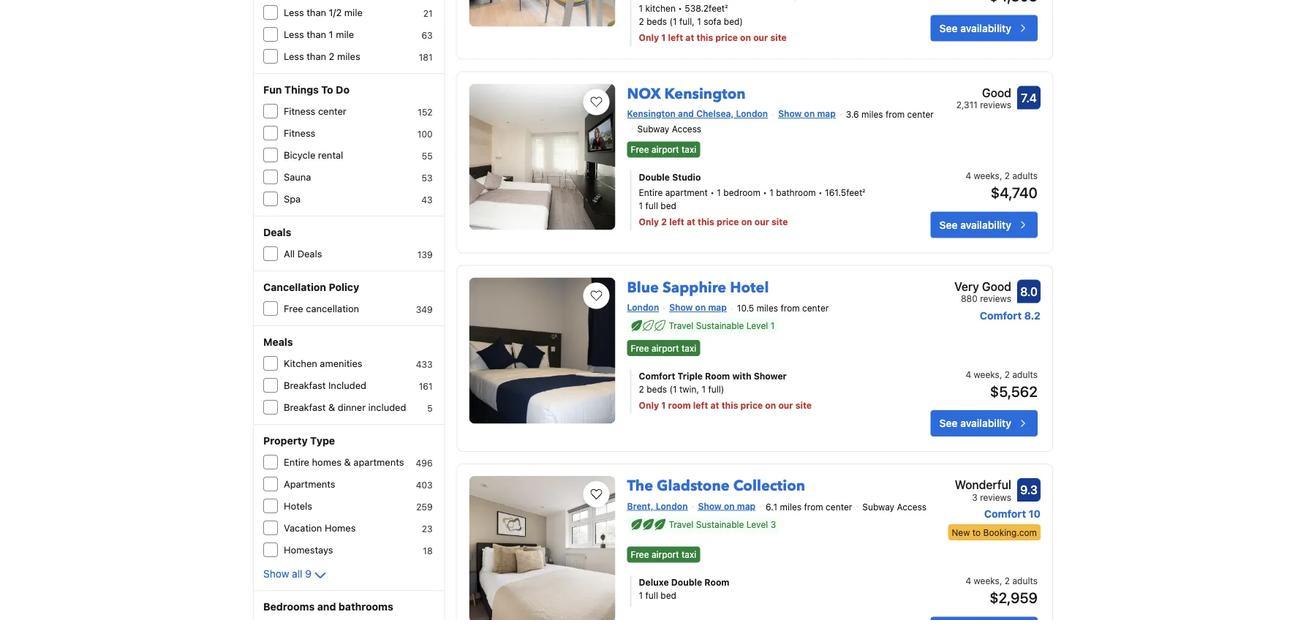 Task type: locate. For each thing, give the bounding box(es) containing it.
weeks inside 4 weeks , 2 adults $2,959
[[974, 576, 1000, 586]]

nox kensington link
[[628, 78, 746, 104]]

1 see availability from the top
[[940, 22, 1012, 34]]

this down full)
[[722, 400, 739, 410]]

1 vertical spatial only
[[639, 217, 659, 227]]

1 weeks from the top
[[974, 171, 1000, 181]]

2 vertical spatial from
[[805, 502, 824, 512]]

adults up $2,959
[[1013, 576, 1038, 586]]

1 horizontal spatial from
[[805, 502, 824, 512]]

0 vertical spatial (1
[[670, 16, 677, 27]]

0 vertical spatial good
[[983, 85, 1012, 99]]

room inside deluxe double room 1 full bed
[[705, 578, 730, 588]]

2 (1 from the top
[[670, 384, 677, 394]]

kensington
[[665, 84, 746, 104], [628, 109, 676, 119]]

travel down sapphire
[[669, 321, 694, 331]]

center left 2,311 at the right top
[[908, 109, 934, 120]]

free down 'blue'
[[631, 343, 649, 353]]

fitness
[[284, 106, 316, 117], [284, 128, 316, 139]]

good 2,311 reviews
[[957, 85, 1012, 110]]

0 vertical spatial london
[[737, 109, 768, 119]]

2 travel from the top
[[669, 520, 694, 530]]

at inside comfort triple room with shower 2 beds (1 twin, 1 full) only 1 room left at this price on our site
[[711, 400, 720, 410]]

price down bedroom
[[717, 217, 739, 227]]

sustainable for gladstone
[[696, 520, 745, 530]]

, up '$4,740'
[[1000, 171, 1003, 181]]

0 horizontal spatial subway
[[638, 124, 670, 134]]

• up 'full,' at the top right of page
[[679, 3, 683, 13]]

adults inside 4 weeks , 2 adults $4,740
[[1013, 171, 1038, 181]]

4
[[966, 171, 972, 181], [966, 369, 972, 380], [966, 576, 972, 586]]

gladstone
[[657, 476, 730, 496]]

travel sustainable level 3
[[669, 520, 777, 530]]

this down sofa
[[697, 32, 714, 43]]

(1
[[670, 16, 677, 27], [670, 384, 677, 394]]

adults up '$4,740'
[[1013, 171, 1038, 181]]

,
[[1000, 171, 1003, 181], [1000, 369, 1003, 380], [1000, 576, 1003, 586]]

kitchen
[[646, 3, 676, 13]]

2 level from the top
[[747, 520, 769, 530]]

1 , from the top
[[1000, 171, 1003, 181]]

880
[[961, 294, 978, 304]]

2 see availability link from the top
[[931, 212, 1038, 238]]

496
[[416, 458, 433, 468]]

free airport taxi for kensington
[[631, 144, 697, 155]]

free airport taxi up deluxe
[[631, 550, 697, 560]]

bathrooms
[[339, 601, 394, 613]]

$5,562
[[991, 383, 1038, 400]]

1 vertical spatial our
[[755, 217, 770, 227]]

1 vertical spatial see availability
[[940, 219, 1012, 231]]

the gladstone collection image
[[469, 476, 616, 621]]

than for 1/2
[[307, 7, 326, 18]]

3 weeks from the top
[[974, 576, 1000, 586]]

0 vertical spatial access
[[672, 124, 702, 134]]

only for comfort triple room with shower 2 beds (1 twin, 1 full) only 1 room left at this price on our site
[[639, 400, 659, 410]]

availability up good element
[[961, 22, 1012, 34]]

beds left twin,
[[647, 384, 667, 394]]

bedrooms and bathrooms
[[263, 601, 394, 613]]

full inside 'double studio entire apartment • 1 bedroom • 1 bathroom • 161.5feet² 1 full bed only 2 left at this price on our site'
[[646, 201, 659, 211]]

less down less than 1 mile
[[284, 51, 304, 62]]

2 vertical spatial less
[[284, 51, 304, 62]]

3 than from the top
[[307, 51, 326, 62]]

show inside dropdown button
[[263, 568, 289, 580]]

3 see availability link from the top
[[931, 410, 1038, 437]]

3 adults from the top
[[1013, 576, 1038, 586]]

reviews inside good 2,311 reviews
[[981, 100, 1012, 110]]

see for blue sapphire hotel
[[940, 417, 958, 429]]

1 reviews from the top
[[981, 100, 1012, 110]]

travel for sapphire
[[669, 321, 694, 331]]

subway access
[[863, 502, 927, 512]]

site
[[771, 32, 787, 43], [772, 217, 788, 227], [796, 400, 812, 410]]

2 vertical spatial taxi
[[682, 550, 697, 560]]

than up less than 2 miles
[[307, 29, 326, 40]]

2 reviews from the top
[[981, 294, 1012, 304]]

2 taxi from the top
[[682, 343, 697, 353]]

free airport taxi up triple
[[631, 343, 697, 353]]

2 4 from the top
[[966, 369, 972, 380]]

0 vertical spatial site
[[771, 32, 787, 43]]

2 vertical spatial map
[[737, 501, 756, 511]]

1 sustainable from the top
[[696, 321, 745, 331]]

show for sapphire
[[670, 302, 693, 313]]

beds inside comfort triple room with shower 2 beds (1 twin, 1 full) only 1 room left at this price on our site
[[647, 384, 667, 394]]

mile right 1/2 in the left top of the page
[[345, 7, 363, 18]]

2 see availability from the top
[[940, 219, 1012, 231]]

1 bed from the top
[[661, 201, 677, 211]]

our inside comfort triple room with shower 2 beds (1 twin, 1 full) only 1 room left at this price on our site
[[779, 400, 794, 410]]

mile down 1/2 in the left top of the page
[[336, 29, 354, 40]]

only inside 1 kitchen • 538.2feet² 2 beds (1 full, 1 sofa bed) only 1 left at this price on our site
[[639, 32, 659, 43]]

see availability
[[940, 22, 1012, 34], [940, 219, 1012, 231], [940, 417, 1012, 429]]

$2,959
[[990, 589, 1038, 606]]

1 vertical spatial mile
[[336, 29, 354, 40]]

mile for less than 1 mile
[[336, 29, 354, 40]]

center for 6.1 miles from center
[[826, 502, 853, 512]]

subway right 6.1 miles from center
[[863, 502, 895, 512]]

show on map down blue sapphire hotel
[[670, 302, 727, 313]]

4 weeks , 2 adults $5,562
[[966, 369, 1038, 400]]

0 vertical spatial fitness
[[284, 106, 316, 117]]

0 vertical spatial show on map
[[779, 109, 836, 119]]

weeks up '$4,740'
[[974, 171, 1000, 181]]

adults inside 4 weeks , 2 adults $2,959
[[1013, 576, 1038, 586]]

show for kensington
[[779, 109, 802, 119]]

1 vertical spatial 4
[[966, 369, 972, 380]]

100
[[418, 129, 433, 139]]

0 vertical spatial travel
[[669, 321, 694, 331]]

0 horizontal spatial and
[[317, 601, 336, 613]]

show on map for gladstone
[[698, 501, 756, 511]]

1 vertical spatial at
[[687, 217, 696, 227]]

subway down the nox
[[638, 124, 670, 134]]

2 sustainable from the top
[[696, 520, 745, 530]]

from right '6.1'
[[805, 502, 824, 512]]

4 inside 4 weeks , 2 adults $2,959
[[966, 576, 972, 586]]

show on map for kensington
[[779, 109, 836, 119]]

2 left 'full,' at the top right of page
[[639, 16, 645, 27]]

3 , from the top
[[1000, 576, 1003, 586]]

deals
[[263, 226, 292, 239], [298, 248, 322, 259]]

map left 3.6
[[818, 109, 836, 119]]

2 airport from the top
[[652, 343, 680, 353]]

1 vertical spatial taxi
[[682, 343, 697, 353]]

2 weeks from the top
[[974, 369, 1000, 380]]

3 free airport taxi from the top
[[631, 550, 697, 560]]

0 vertical spatial adults
[[1013, 171, 1038, 181]]

miles inside 3.6 miles from center subway access
[[862, 109, 884, 120]]

entire inside 'double studio entire apartment • 1 bedroom • 1 bathroom • 161.5feet² 1 full bed only 2 left at this price on our site'
[[639, 188, 663, 198]]

2 fitness from the top
[[284, 128, 316, 139]]

1 vertical spatial london
[[628, 302, 659, 313]]

0 vertical spatial less
[[284, 7, 304, 18]]

than down less than 1 mile
[[307, 51, 326, 62]]

sustainable for sapphire
[[696, 321, 745, 331]]

2 vertical spatial see availability
[[940, 417, 1012, 429]]

bed inside 'double studio entire apartment • 1 bedroom • 1 bathroom • 161.5feet² 1 full bed only 2 left at this price on our site'
[[661, 201, 677, 211]]

see availability down 4 weeks , 2 adults $5,562 on the right
[[940, 417, 1012, 429]]

kensington down the nox
[[628, 109, 676, 119]]

than
[[307, 7, 326, 18], [307, 29, 326, 40], [307, 51, 326, 62]]

1 beds from the top
[[647, 16, 667, 27]]

beds
[[647, 16, 667, 27], [647, 384, 667, 394]]

double right deluxe
[[672, 578, 703, 588]]

from
[[886, 109, 905, 120], [781, 303, 800, 314], [805, 502, 824, 512]]

center inside 3.6 miles from center subway access
[[908, 109, 934, 120]]

1 vertical spatial double
[[672, 578, 703, 588]]

2 inside comfort triple room with shower 2 beds (1 twin, 1 full) only 1 room left at this price on our site
[[639, 384, 645, 394]]

london right the chelsea,
[[737, 109, 768, 119]]

2 see from the top
[[940, 219, 958, 231]]

good right very
[[983, 279, 1012, 293]]

$4,740
[[991, 184, 1038, 201]]

1 4 from the top
[[966, 171, 972, 181]]

at down 'full,' at the top right of page
[[686, 32, 695, 43]]

3 only from the top
[[639, 400, 659, 410]]

bed down 'apartment'
[[661, 201, 677, 211]]

london down gladstone
[[656, 501, 688, 511]]

1 vertical spatial beds
[[647, 384, 667, 394]]

travel down brent, london
[[669, 520, 694, 530]]

on inside 1 kitchen • 538.2feet² 2 beds (1 full, 1 sofa bed) only 1 left at this price on our site
[[741, 32, 752, 43]]

1 less from the top
[[284, 7, 304, 18]]

miles for 6.1 miles from center
[[780, 502, 802, 512]]

2 up $2,959
[[1005, 576, 1011, 586]]

0 vertical spatial see
[[940, 22, 958, 34]]

, for collection
[[1000, 576, 1003, 586]]

left down 'full,' at the top right of page
[[668, 32, 684, 43]]

1 vertical spatial than
[[307, 29, 326, 40]]

1 good from the top
[[983, 85, 1012, 99]]

airport up triple
[[652, 343, 680, 353]]

taxi up deluxe double room 1 full bed
[[682, 550, 697, 560]]

2 bed from the top
[[661, 591, 677, 601]]

259
[[417, 502, 433, 512]]

2 vertical spatial weeks
[[974, 576, 1000, 586]]

1 horizontal spatial deals
[[298, 248, 322, 259]]

and
[[678, 109, 694, 119], [317, 601, 336, 613]]

breakfast for breakfast included
[[284, 380, 326, 391]]

& right homes
[[344, 457, 351, 468]]

at down full)
[[711, 400, 720, 410]]

dinner
[[338, 402, 366, 413]]

comfort left triple
[[639, 371, 676, 381]]

6.1 miles from center
[[766, 502, 853, 512]]

weeks inside 4 weeks , 2 adults $5,562
[[974, 369, 1000, 380]]

taxi for gladstone
[[682, 550, 697, 560]]

2 breakfast from the top
[[284, 402, 326, 413]]

1 breakfast from the top
[[284, 380, 326, 391]]

1 vertical spatial comfort
[[639, 371, 676, 381]]

1 vertical spatial ,
[[1000, 369, 1003, 380]]

10.5
[[737, 303, 754, 314]]

1 horizontal spatial subway
[[863, 502, 895, 512]]

our inside 1 kitchen • 538.2feet² 2 beds (1 full, 1 sofa bed) only 1 left at this price on our site
[[754, 32, 769, 43]]

less than 1/2 mile
[[284, 7, 363, 18]]

0 vertical spatial subway
[[638, 124, 670, 134]]

2 free airport taxi from the top
[[631, 343, 697, 353]]

miles right 10.5
[[757, 303, 779, 314]]

3 taxi from the top
[[682, 550, 697, 560]]

1 vertical spatial adults
[[1013, 369, 1038, 380]]

4 inside 4 weeks , 2 adults $5,562
[[966, 369, 972, 380]]

less for less than 2 miles
[[284, 51, 304, 62]]

see availability up good element
[[940, 22, 1012, 34]]

• down the double studio link
[[763, 188, 768, 198]]

3.6
[[846, 109, 860, 120]]

bedrooms
[[263, 601, 315, 613]]

1 horizontal spatial entire
[[639, 188, 663, 198]]

scored 8.0 element
[[1018, 280, 1041, 303]]

1 vertical spatial &
[[344, 457, 351, 468]]

2 availability from the top
[[961, 219, 1012, 231]]

comfort down very good 880 reviews
[[980, 309, 1022, 321]]

1 taxi from the top
[[682, 144, 697, 155]]

1 (1 from the top
[[670, 16, 677, 27]]

1 vertical spatial this
[[698, 217, 715, 227]]

weeks
[[974, 171, 1000, 181], [974, 369, 1000, 380], [974, 576, 1000, 586]]

entire left 'apartment'
[[639, 188, 663, 198]]

1 level from the top
[[747, 321, 769, 331]]

3 4 from the top
[[966, 576, 972, 586]]

travel sustainable level 1
[[669, 321, 775, 331]]

see availability link up good element
[[931, 15, 1038, 41]]

1 travel from the top
[[669, 321, 694, 331]]

1 vertical spatial and
[[317, 601, 336, 613]]

1 vertical spatial price
[[717, 217, 739, 227]]

collection
[[734, 476, 806, 496]]

1 vertical spatial weeks
[[974, 369, 1000, 380]]

center left "subway access"
[[826, 502, 853, 512]]

3 down '6.1'
[[771, 520, 777, 530]]

sauna
[[284, 172, 311, 183]]

show down the gladstone collection
[[698, 501, 722, 511]]

2 only from the top
[[639, 217, 659, 227]]

taxi for sapphire
[[682, 343, 697, 353]]

only
[[639, 32, 659, 43], [639, 217, 659, 227], [639, 400, 659, 410]]

center
[[318, 106, 347, 117], [908, 109, 934, 120], [803, 303, 829, 314], [826, 502, 853, 512]]

free airport taxi up studio
[[631, 144, 697, 155]]

0 vertical spatial and
[[678, 109, 694, 119]]

availability for nox kensington
[[961, 219, 1012, 231]]

0 horizontal spatial map
[[709, 302, 727, 313]]

less up less than 1 mile
[[284, 7, 304, 18]]

0 vertical spatial entire
[[639, 188, 663, 198]]

taxi up triple
[[682, 343, 697, 353]]

63
[[422, 30, 433, 40]]

1 availability from the top
[[961, 22, 1012, 34]]

deals up the all
[[263, 226, 292, 239]]

1 only from the top
[[639, 32, 659, 43]]

very
[[955, 279, 980, 293]]

airport for kensington
[[652, 144, 680, 155]]

free for nox kensington
[[631, 144, 649, 155]]

0 vertical spatial left
[[668, 32, 684, 43]]

(1 inside comfort triple room with shower 2 beds (1 twin, 1 full) only 1 room left at this price on our site
[[670, 384, 677, 394]]

less than 1 mile
[[284, 29, 354, 40]]

the
[[628, 476, 653, 496]]

map left '6.1'
[[737, 501, 756, 511]]

our inside 'double studio entire apartment • 1 bedroom • 1 bathroom • 161.5feet² 1 full bed only 2 left at this price on our site'
[[755, 217, 770, 227]]

free
[[631, 144, 649, 155], [284, 303, 303, 314], [631, 343, 649, 353], [631, 550, 649, 560]]

4 weeks , 2 adults $2,959
[[966, 576, 1038, 606]]

0 vertical spatial mile
[[345, 7, 363, 18]]

3 reviews from the top
[[981, 492, 1012, 503]]

breakfast down the breakfast included
[[284, 402, 326, 413]]

center right 10.5
[[803, 303, 829, 314]]

1 vertical spatial left
[[670, 217, 685, 227]]

0 vertical spatial double
[[639, 172, 670, 182]]

reviews for wonderful
[[981, 492, 1012, 503]]

price inside 1 kitchen • 538.2feet² 2 beds (1 full, 1 sofa bed) only 1 left at this price on our site
[[716, 32, 738, 43]]

beds down kitchen
[[647, 16, 667, 27]]

4 weeks , 2 adults $4,740
[[966, 171, 1038, 201]]

fitness down things
[[284, 106, 316, 117]]

free up deluxe
[[631, 550, 649, 560]]

site inside 'double studio entire apartment • 1 bedroom • 1 bathroom • 161.5feet² 1 full bed only 2 left at this price on our site'
[[772, 217, 788, 227]]

2
[[639, 16, 645, 27], [329, 51, 335, 62], [1005, 171, 1011, 181], [662, 217, 667, 227], [1005, 369, 1011, 380], [639, 384, 645, 394], [1005, 576, 1011, 586]]

airport for gladstone
[[652, 550, 680, 560]]

free airport taxi
[[631, 144, 697, 155], [631, 343, 697, 353], [631, 550, 697, 560]]

availability for blue sapphire hotel
[[961, 417, 1012, 429]]

1 vertical spatial breakfast
[[284, 402, 326, 413]]

2 vertical spatial adults
[[1013, 576, 1038, 586]]

2 good from the top
[[983, 279, 1012, 293]]

2 horizontal spatial from
[[886, 109, 905, 120]]

2 adults from the top
[[1013, 369, 1038, 380]]

blue sapphire hotel
[[628, 278, 769, 298]]

free cancellation
[[284, 303, 359, 314]]

349
[[416, 304, 433, 315]]

included
[[329, 380, 367, 391]]

kensington up kensington and chelsea, london
[[665, 84, 746, 104]]

1 vertical spatial subway
[[863, 502, 895, 512]]

weeks inside 4 weeks , 2 adults $4,740
[[974, 171, 1000, 181]]

see
[[940, 22, 958, 34], [940, 219, 958, 231], [940, 417, 958, 429]]

reviews inside wonderful 3 reviews
[[981, 492, 1012, 503]]

double
[[639, 172, 670, 182], [672, 578, 703, 588]]

2 vertical spatial left
[[694, 400, 709, 410]]

0 vertical spatial sustainable
[[696, 321, 745, 331]]

0 vertical spatial 4
[[966, 171, 972, 181]]

1 than from the top
[[307, 7, 326, 18]]

2 inside 4 weeks , 2 adults $4,740
[[1005, 171, 1011, 181]]

• right bathroom
[[819, 188, 823, 198]]

0 horizontal spatial from
[[781, 303, 800, 314]]

2 full from the top
[[646, 591, 659, 601]]

reviews down wonderful
[[981, 492, 1012, 503]]

left
[[668, 32, 684, 43], [670, 217, 685, 227], [694, 400, 709, 410]]

1 free airport taxi from the top
[[631, 144, 697, 155]]

comfort inside comfort 10 new to booking.com
[[985, 508, 1027, 520]]

3 see availability from the top
[[940, 417, 1012, 429]]

show on map for sapphire
[[670, 302, 727, 313]]

this down 'apartment'
[[698, 217, 715, 227]]

3 availability from the top
[[961, 417, 1012, 429]]

1 adults from the top
[[1013, 171, 1038, 181]]

airport for sapphire
[[652, 343, 680, 353]]

0 vertical spatial ,
[[1000, 171, 1003, 181]]

room for sapphire
[[705, 371, 730, 381]]

travel for gladstone
[[669, 520, 694, 530]]

1 horizontal spatial 3
[[973, 492, 978, 503]]

miles right 3.6
[[862, 109, 884, 120]]

adults inside 4 weeks , 2 adults $5,562
[[1013, 369, 1038, 380]]

availability down 4 weeks , 2 adults $5,562 on the right
[[961, 417, 1012, 429]]

room inside comfort triple room with shower 2 beds (1 twin, 1 full) only 1 room left at this price on our site
[[705, 371, 730, 381]]

2 vertical spatial at
[[711, 400, 720, 410]]

2 up '$4,740'
[[1005, 171, 1011, 181]]

on down bed)
[[741, 32, 752, 43]]

1
[[639, 3, 643, 13], [698, 16, 702, 27], [329, 29, 333, 40], [662, 32, 666, 43], [717, 188, 721, 198], [770, 188, 774, 198], [639, 201, 643, 211], [771, 321, 775, 331], [702, 384, 706, 394], [662, 400, 666, 410], [639, 591, 643, 601]]

from right 3.6
[[886, 109, 905, 120]]

2 vertical spatial site
[[796, 400, 812, 410]]

see availability for blue sapphire hotel
[[940, 417, 1012, 429]]

availability
[[961, 22, 1012, 34], [961, 219, 1012, 231], [961, 417, 1012, 429]]

2 vertical spatial airport
[[652, 550, 680, 560]]

comfort inside comfort triple room with shower 2 beds (1 twin, 1 full) only 1 room left at this price on our site
[[639, 371, 676, 381]]

3 airport from the top
[[652, 550, 680, 560]]

1 vertical spatial bed
[[661, 591, 677, 601]]

1 vertical spatial full
[[646, 591, 659, 601]]

bed
[[661, 201, 677, 211], [661, 591, 677, 601]]

18
[[423, 546, 433, 556]]

sustainable
[[696, 321, 745, 331], [696, 520, 745, 530]]

taxi
[[682, 144, 697, 155], [682, 343, 697, 353], [682, 550, 697, 560]]

2 vertical spatial availability
[[961, 417, 1012, 429]]

0 vertical spatial from
[[886, 109, 905, 120]]

53
[[422, 173, 433, 183]]

scored 7.4 element
[[1018, 86, 1041, 109]]

good element
[[957, 84, 1012, 101]]

breakfast down kitchen
[[284, 380, 326, 391]]

2 left twin,
[[639, 384, 645, 394]]

adults for hotel
[[1013, 369, 1038, 380]]

taxi for kensington
[[682, 144, 697, 155]]

0 vertical spatial at
[[686, 32, 695, 43]]

2 , from the top
[[1000, 369, 1003, 380]]

0 vertical spatial availability
[[961, 22, 1012, 34]]

from inside 3.6 miles from center subway access
[[886, 109, 905, 120]]

on
[[741, 32, 752, 43], [805, 109, 815, 119], [742, 217, 753, 227], [696, 302, 706, 313], [766, 400, 777, 410], [724, 501, 735, 511]]

at
[[686, 32, 695, 43], [687, 217, 696, 227], [711, 400, 720, 410]]

1 horizontal spatial map
[[737, 501, 756, 511]]

only inside 'double studio entire apartment • 1 bedroom • 1 bathroom • 161.5feet² 1 full bed only 2 left at this price on our site'
[[639, 217, 659, 227]]

3 down wonderful
[[973, 492, 978, 503]]

see availability link for blue sapphire hotel
[[931, 410, 1038, 437]]

see availability link down 4 weeks , 2 adults $5,562 on the right
[[931, 410, 1038, 437]]

left down 'apartment'
[[670, 217, 685, 227]]

1 full from the top
[[646, 201, 659, 211]]

center down to
[[318, 106, 347, 117]]

show left 3.6
[[779, 109, 802, 119]]

free down the nox
[[631, 144, 649, 155]]

comfort for 10
[[985, 508, 1027, 520]]

1 see availability link from the top
[[931, 15, 1038, 41]]

left down twin,
[[694, 400, 709, 410]]

and right bedrooms
[[317, 601, 336, 613]]

23
[[422, 524, 433, 534]]

0 vertical spatial this
[[697, 32, 714, 43]]

2 vertical spatial free airport taxi
[[631, 550, 697, 560]]

from right 10.5
[[781, 303, 800, 314]]

miles right '6.1'
[[780, 502, 802, 512]]

1 fitness from the top
[[284, 106, 316, 117]]

2 beds from the top
[[647, 384, 667, 394]]

on down bedroom
[[742, 217, 753, 227]]

bathroom
[[777, 188, 816, 198]]

see availability link down 4 weeks , 2 adults $4,740
[[931, 212, 1038, 238]]

3 less from the top
[[284, 51, 304, 62]]

538.2feet²
[[685, 3, 728, 13]]

homestays
[[284, 545, 333, 556]]

, inside 4 weeks , 2 adults $2,959
[[1000, 576, 1003, 586]]

3 see from the top
[[940, 417, 958, 429]]

2 vertical spatial comfort
[[985, 508, 1027, 520]]

2 than from the top
[[307, 29, 326, 40]]

policy
[[329, 281, 359, 293]]

4 inside 4 weeks , 2 adults $4,740
[[966, 171, 972, 181]]

price down bed)
[[716, 32, 738, 43]]

2 vertical spatial 4
[[966, 576, 972, 586]]

2 down 'apartment'
[[662, 217, 667, 227]]

less
[[284, 7, 304, 18], [284, 29, 304, 40], [284, 51, 304, 62]]

1 vertical spatial show on map
[[670, 302, 727, 313]]

1 vertical spatial less
[[284, 29, 304, 40]]

show all 9
[[263, 568, 312, 580]]

0 vertical spatial full
[[646, 201, 659, 211]]

beds inside 1 kitchen • 538.2feet² 2 beds (1 full, 1 sofa bed) only 1 left at this price on our site
[[647, 16, 667, 27]]

0 vertical spatial bed
[[661, 201, 677, 211]]

(1 left 'full,' at the top right of page
[[670, 16, 677, 27]]

sapphire
[[663, 278, 727, 298]]

, inside 4 weeks , 2 adults $5,562
[[1000, 369, 1003, 380]]

at down 'apartment'
[[687, 217, 696, 227]]

0 horizontal spatial deals
[[263, 226, 292, 239]]

2 horizontal spatial map
[[818, 109, 836, 119]]

0 vertical spatial only
[[639, 32, 659, 43]]

on inside comfort triple room with shower 2 beds (1 twin, 1 full) only 1 room left at this price on our site
[[766, 400, 777, 410]]

reviews up comfort 8.2
[[981, 294, 1012, 304]]

(1 left twin,
[[670, 384, 677, 394]]

1 vertical spatial sustainable
[[696, 520, 745, 530]]

show down sapphire
[[670, 302, 693, 313]]

1 vertical spatial free airport taxi
[[631, 343, 697, 353]]

0 vertical spatial weeks
[[974, 171, 1000, 181]]

2 vertical spatial ,
[[1000, 576, 1003, 586]]

entire down property type
[[284, 457, 310, 468]]

0 vertical spatial &
[[329, 402, 335, 413]]

double left studio
[[639, 172, 670, 182]]

only inside comfort triple room with shower 2 beds (1 twin, 1 full) only 1 room left at this price on our site
[[639, 400, 659, 410]]

1 horizontal spatial double
[[672, 578, 703, 588]]

0 vertical spatial free airport taxi
[[631, 144, 697, 155]]

2 vertical spatial only
[[639, 400, 659, 410]]

subway
[[638, 124, 670, 134], [863, 502, 895, 512]]

2 vertical spatial reviews
[[981, 492, 1012, 503]]

1 vertical spatial level
[[747, 520, 769, 530]]

1 vertical spatial map
[[709, 302, 727, 313]]

1 see from the top
[[940, 22, 958, 34]]

on left 3.6
[[805, 109, 815, 119]]

0 vertical spatial reviews
[[981, 100, 1012, 110]]

booking.com
[[984, 528, 1038, 538]]

sustainable down 10.5
[[696, 321, 745, 331]]

0 vertical spatial than
[[307, 7, 326, 18]]

and down nox kensington at top
[[678, 109, 694, 119]]

property
[[263, 435, 308, 447]]

161
[[419, 381, 433, 391]]

1 airport from the top
[[652, 144, 680, 155]]

2 less from the top
[[284, 29, 304, 40]]

1 vertical spatial reviews
[[981, 294, 1012, 304]]



Task type: vqa. For each thing, say whether or not it's contained in the screenshot.
'next' at left
no



Task type: describe. For each thing, give the bounding box(es) containing it.
less than 2 miles
[[284, 51, 361, 62]]

cancellation
[[263, 281, 326, 293]]

apartments
[[284, 479, 336, 490]]

cancellation policy
[[263, 281, 359, 293]]

deluxe double room link
[[639, 576, 887, 589]]

hotel
[[730, 278, 769, 298]]

type
[[310, 435, 335, 447]]

0 vertical spatial kensington
[[665, 84, 746, 104]]

scored 9.3 element
[[1018, 479, 1041, 502]]

kitchen amenities
[[284, 358, 363, 369]]

vacation homes
[[284, 523, 356, 534]]

map for kensington
[[818, 109, 836, 119]]

site inside comfort triple room with shower 2 beds (1 twin, 1 full) only 1 room left at this price on our site
[[796, 400, 812, 410]]

9
[[305, 568, 312, 580]]

left inside 'double studio entire apartment • 1 bedroom • 1 bathroom • 161.5feet² 1 full bed only 2 left at this price on our site'
[[670, 217, 685, 227]]

miles for 3.6 miles from center subway access
[[862, 109, 884, 120]]

bed inside deluxe double room 1 full bed
[[661, 591, 677, 601]]

deluxe
[[639, 578, 669, 588]]

, for hotel
[[1000, 369, 1003, 380]]

double studio entire apartment • 1 bedroom • 1 bathroom • 161.5feet² 1 full bed only 2 left at this price on our site
[[639, 172, 866, 227]]

miles for 10.5 miles from center
[[757, 303, 779, 314]]

left inside 1 kitchen • 538.2feet² 2 beds (1 full, 1 sofa bed) only 1 left at this price on our site
[[668, 32, 684, 43]]

the gladstone collection
[[628, 476, 806, 496]]

all
[[292, 568, 303, 580]]

bicycle rental
[[284, 150, 343, 161]]

amenities
[[320, 358, 363, 369]]

room
[[668, 400, 691, 410]]

1 inside deluxe double room 1 full bed
[[639, 591, 643, 601]]

from for blue sapphire hotel
[[781, 303, 800, 314]]

blue sapphire hotel link
[[628, 272, 769, 298]]

free for the gladstone collection
[[631, 550, 649, 560]]

see availability for nox kensington
[[940, 219, 1012, 231]]

free down cancellation
[[284, 303, 303, 314]]

2 inside 4 weeks , 2 adults $5,562
[[1005, 369, 1011, 380]]

only for 1 kitchen • 538.2feet² 2 beds (1 full, 1 sofa bed) only 1 left at this price on our site
[[639, 32, 659, 43]]

• inside 1 kitchen • 538.2feet² 2 beds (1 full, 1 sofa bed) only 1 left at this price on our site
[[679, 3, 683, 13]]

to
[[973, 528, 981, 538]]

twin,
[[680, 384, 700, 394]]

free airport taxi for sapphire
[[631, 343, 697, 353]]

1 horizontal spatial access
[[897, 502, 927, 512]]

sofa
[[704, 16, 722, 27]]

fun
[[263, 84, 282, 96]]

center for 3.6 miles from center subway access
[[908, 109, 934, 120]]

subway inside 3.6 miles from center subway access
[[638, 124, 670, 134]]

fitness for fitness center
[[284, 106, 316, 117]]

161.5feet²
[[825, 188, 866, 198]]

6.1
[[766, 502, 778, 512]]

nox kensington image
[[469, 84, 616, 230]]

1 vertical spatial deals
[[298, 248, 322, 259]]

map for gladstone
[[737, 501, 756, 511]]

map for sapphire
[[709, 302, 727, 313]]

this inside 1 kitchen • 538.2feet² 2 beds (1 full, 1 sofa bed) only 1 left at this price on our site
[[697, 32, 714, 43]]

double inside deluxe double room 1 full bed
[[672, 578, 703, 588]]

comfort 10 new to booking.com
[[952, 508, 1041, 538]]

2 inside 4 weeks , 2 adults $2,959
[[1005, 576, 1011, 586]]

152
[[418, 107, 433, 117]]

and for kensington
[[678, 109, 694, 119]]

studio
[[673, 172, 701, 182]]

new
[[952, 528, 971, 538]]

1 vertical spatial 3
[[771, 520, 777, 530]]

double inside 'double studio entire apartment • 1 bedroom • 1 bathroom • 161.5feet² 1 full bed only 2 left at this price on our site'
[[639, 172, 670, 182]]

bedroom
[[724, 188, 761, 198]]

1 horizontal spatial &
[[344, 457, 351, 468]]

this inside comfort triple room with shower 2 beds (1 twin, 1 full) only 1 room left at this price on our site
[[722, 400, 739, 410]]

fitness for fitness
[[284, 128, 316, 139]]

at inside 'double studio entire apartment • 1 bedroom • 1 bathroom • 161.5feet² 1 full bed only 2 left at this price on our site'
[[687, 217, 696, 227]]

level for collection
[[747, 520, 769, 530]]

cancellation
[[306, 303, 359, 314]]

adults for collection
[[1013, 576, 1038, 586]]

kensington and chelsea, london
[[628, 109, 768, 119]]

9.3
[[1021, 483, 1038, 497]]

403
[[416, 480, 433, 490]]

show all 9 button
[[263, 567, 329, 585]]

brent,
[[628, 501, 654, 511]]

breakfast included
[[284, 380, 367, 391]]

things
[[285, 84, 319, 96]]

• right 'apartment'
[[711, 188, 715, 198]]

homes
[[325, 523, 356, 534]]

weeks for hotel
[[974, 369, 1000, 380]]

wonderful element
[[949, 476, 1012, 494]]

see for nox kensington
[[940, 219, 958, 231]]

included
[[369, 402, 406, 413]]

do
[[336, 84, 350, 96]]

rental
[[318, 150, 343, 161]]

price inside 'double studio entire apartment • 1 bedroom • 1 bathroom • 161.5feet² 1 full bed only 2 left at this price on our site'
[[717, 217, 739, 227]]

this inside 'double studio entire apartment • 1 bedroom • 1 bathroom • 161.5feet² 1 full bed only 2 left at this price on our site'
[[698, 217, 715, 227]]

free for blue sapphire hotel
[[631, 343, 649, 353]]

comfort triple room with shower link
[[639, 369, 887, 383]]

2 inside 'double studio entire apartment • 1 bedroom • 1 bathroom • 161.5feet² 1 full bed only 2 left at this price on our site'
[[662, 217, 667, 227]]

2 vertical spatial london
[[656, 501, 688, 511]]

blue sapphire hotel image
[[469, 278, 616, 424]]

bed)
[[724, 16, 743, 27]]

less for less than 1/2 mile
[[284, 7, 304, 18]]

access inside 3.6 miles from center subway access
[[672, 124, 702, 134]]

price inside comfort triple room with shower 2 beds (1 twin, 1 full) only 1 room left at this price on our site
[[741, 400, 763, 410]]

, inside 4 weeks , 2 adults $4,740
[[1000, 171, 1003, 181]]

10
[[1029, 508, 1041, 520]]

(1 inside 1 kitchen • 538.2feet² 2 beds (1 full, 1 sofa bed) only 1 left at this price on our site
[[670, 16, 677, 27]]

on inside 'double studio entire apartment • 1 bedroom • 1 bathroom • 161.5feet² 1 full bed only 2 left at this price on our site'
[[742, 217, 753, 227]]

comfort for triple
[[639, 371, 676, 381]]

site inside 1 kitchen • 538.2feet² 2 beds (1 full, 1 sofa bed) only 1 left at this price on our site
[[771, 32, 787, 43]]

the gladstone collection link
[[628, 470, 806, 496]]

fun things to do
[[263, 84, 350, 96]]

than for 2
[[307, 51, 326, 62]]

21
[[423, 8, 433, 18]]

fitness center
[[284, 106, 347, 117]]

reviews inside very good 880 reviews
[[981, 294, 1012, 304]]

0 horizontal spatial entire
[[284, 457, 310, 468]]

reviews for good
[[981, 100, 1012, 110]]

show for gladstone
[[698, 501, 722, 511]]

2 inside 1 kitchen • 538.2feet² 2 beds (1 full, 1 sofa bed) only 1 left at this price on our site
[[639, 16, 645, 27]]

free airport taxi for gladstone
[[631, 550, 697, 560]]

miles up do on the left top of the page
[[337, 51, 361, 62]]

breakfast for breakfast & dinner included
[[284, 402, 326, 413]]

very good element
[[955, 278, 1012, 295]]

level for hotel
[[747, 321, 769, 331]]

on down blue sapphire hotel
[[696, 302, 706, 313]]

full,
[[680, 16, 695, 27]]

nox
[[628, 84, 661, 104]]

meals
[[263, 336, 293, 348]]

property type
[[263, 435, 335, 447]]

very good 880 reviews
[[955, 279, 1012, 304]]

left inside comfort triple room with shower 2 beds (1 twin, 1 full) only 1 room left at this price on our site
[[694, 400, 709, 410]]

1 vertical spatial kensington
[[628, 109, 676, 119]]

on up travel sustainable level 3
[[724, 501, 735, 511]]

4 for hotel
[[966, 369, 972, 380]]

room for gladstone
[[705, 578, 730, 588]]

good inside good 2,311 reviews
[[983, 85, 1012, 99]]

nox kensington
[[628, 84, 746, 104]]

3 inside wonderful 3 reviews
[[973, 492, 978, 503]]

full)
[[709, 384, 725, 394]]

center for 10.5 miles from center
[[803, 303, 829, 314]]

apartment
[[666, 188, 708, 198]]

0 horizontal spatial &
[[329, 402, 335, 413]]

wonderful
[[955, 478, 1012, 492]]

all deals
[[284, 248, 322, 259]]

comfort for 8.2
[[980, 309, 1022, 321]]

139
[[418, 250, 433, 260]]

1/2
[[329, 7, 342, 18]]

triple
[[678, 371, 703, 381]]

than for 1
[[307, 29, 326, 40]]

2,311
[[957, 100, 978, 110]]

4 for collection
[[966, 576, 972, 586]]

full inside deluxe double room 1 full bed
[[646, 591, 659, 601]]

from for the gladstone collection
[[805, 502, 824, 512]]

7.4
[[1022, 91, 1038, 104]]

brent, london
[[628, 501, 688, 511]]

double studio link
[[639, 171, 887, 184]]

2 down less than 1 mile
[[329, 51, 335, 62]]

entire homes & apartments
[[284, 457, 404, 468]]

less for less than 1 mile
[[284, 29, 304, 40]]

weeks for collection
[[974, 576, 1000, 586]]

kitchen
[[284, 358, 317, 369]]

and for bedrooms
[[317, 601, 336, 613]]

good inside very good 880 reviews
[[983, 279, 1012, 293]]

spa
[[284, 194, 301, 205]]

mile for less than 1/2 mile
[[345, 7, 363, 18]]

1 kitchen • 538.2feet² 2 beds (1 full, 1 sofa bed) only 1 left at this price on our site
[[639, 3, 787, 43]]

see availability link for nox kensington
[[931, 212, 1038, 238]]

at inside 1 kitchen • 538.2feet² 2 beds (1 full, 1 sofa bed) only 1 left at this price on our site
[[686, 32, 695, 43]]



